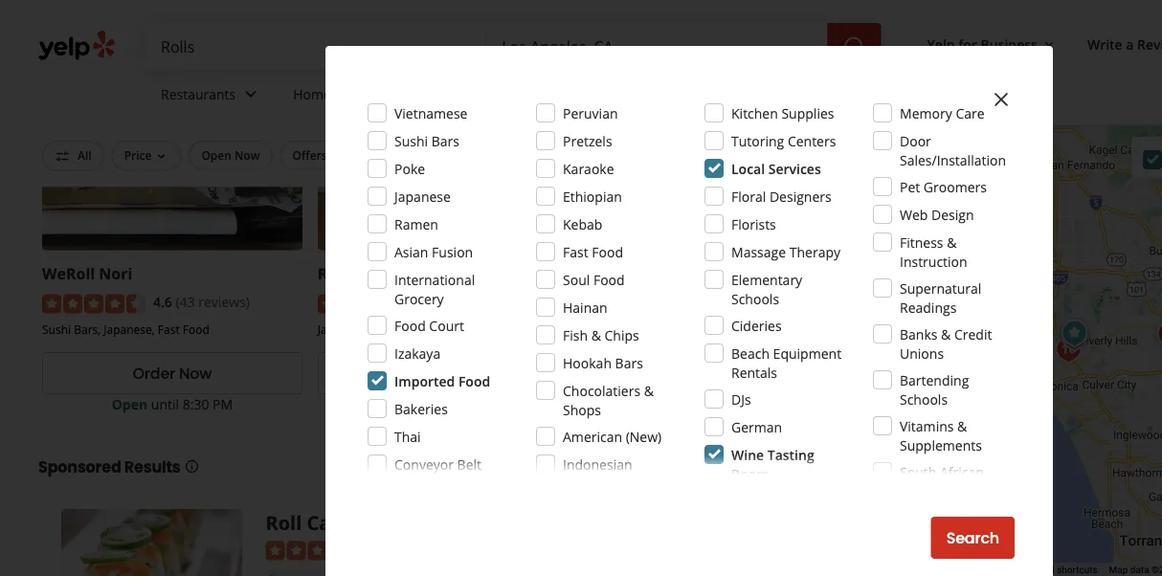 Task type: locate. For each thing, give the bounding box(es) containing it.
order up 'until 2:00 am'
[[684, 364, 727, 385]]

0 horizontal spatial until
[[151, 396, 179, 414]]

& up (new)
[[644, 382, 654, 400]]

2 order now from the left
[[408, 364, 488, 385]]

2 horizontal spatial order now link
[[593, 353, 854, 395]]

open for roll call - koreatown
[[387, 396, 423, 414]]

bars
[[432, 132, 460, 150], [700, 322, 724, 338], [615, 354, 643, 372]]

chocolatiers
[[563, 382, 641, 400]]

search
[[947, 528, 1000, 549]]

0 vertical spatial roll call - koreatown
[[318, 264, 476, 284]]

indonesian
[[563, 455, 633, 474]]

2 pm from the left
[[488, 396, 508, 414]]

hot
[[750, 147, 770, 163]]

3 until from the left
[[702, 396, 730, 414]]

0 vertical spatial -
[[383, 264, 388, 284]]

peruvian
[[563, 104, 618, 122]]

until for weroll nori
[[151, 396, 179, 414]]

beach equipment rentals
[[732, 344, 842, 382]]

& up instruction
[[947, 233, 957, 251]]

1 horizontal spatial for
[[959, 35, 978, 53]]

2 horizontal spatial until
[[702, 396, 730, 414]]

court
[[429, 317, 464, 335]]

reviews) right '(43'
[[198, 294, 250, 312]]

2 until from the left
[[427, 396, 455, 414]]

offers for offers takeout
[[512, 147, 547, 163]]

0 horizontal spatial call
[[307, 510, 342, 536]]

roll call - koreatown
[[318, 264, 476, 284], [266, 510, 464, 536]]

now
[[235, 147, 260, 163], [179, 364, 212, 385], [455, 364, 488, 385], [730, 364, 763, 385]]

hookah bars
[[563, 354, 643, 372]]

offers inside 'button'
[[512, 147, 547, 163]]

schools down elementary
[[732, 290, 780, 308]]

weroll nori image
[[1056, 315, 1094, 353]]

offers takeout
[[512, 147, 595, 163]]

24 chevron down v2 image left peruvian
[[531, 83, 554, 106]]

roll
[[318, 264, 347, 284], [266, 510, 302, 536]]

until down imported food
[[427, 396, 455, 414]]

0 horizontal spatial japanese,
[[104, 322, 155, 338]]

1 horizontal spatial order now
[[408, 364, 488, 385]]

24 chevron down v2 image right restaurants
[[240, 83, 263, 106]]

& inside vitamins & supplements
[[958, 417, 968, 435]]

now up 8:30 on the left
[[179, 364, 212, 385]]

now down 'beach'
[[730, 364, 763, 385]]

2:00
[[734, 396, 760, 414]]

2 order now link from the left
[[318, 353, 578, 395]]

0 horizontal spatial fish
[[563, 326, 588, 344]]

order
[[133, 364, 175, 385], [408, 364, 451, 385], [684, 364, 727, 385]]

reservations
[[408, 147, 480, 163]]

24 chevron down v2 image
[[240, 83, 263, 106], [531, 83, 554, 106]]

banks
[[900, 325, 938, 343]]

fast
[[563, 243, 589, 261], [158, 322, 180, 338]]

fast down 4.6
[[158, 322, 180, 338]]

bars left cideries
[[700, 322, 724, 338]]

search image
[[843, 36, 866, 59]]

for inside the user actions element
[[959, 35, 978, 53]]

0 vertical spatial bars
[[432, 132, 460, 150]]

bars for sushi bars
[[432, 132, 460, 150]]

write a revi link
[[1080, 27, 1163, 61]]

schools down bartending
[[900, 390, 948, 408]]

massage therapy
[[732, 243, 841, 261]]

djs
[[732, 390, 751, 408]]

pm right 8:45
[[488, 396, 508, 414]]

california roll factory image
[[1050, 331, 1088, 369]]

koreatown down asian fusion
[[392, 264, 476, 284]]

data
[[1131, 565, 1150, 576]]

©2
[[1152, 565, 1163, 576]]

now for roll call - koreatown
[[455, 364, 488, 385]]

3 order from the left
[[684, 364, 727, 385]]

& inside the fitness & instruction
[[947, 233, 957, 251]]

offers inside button
[[293, 147, 327, 163]]

unions
[[900, 344, 944, 362]]

food for imported food
[[459, 372, 491, 390]]

am
[[764, 396, 784, 414]]

16 filter v2 image
[[55, 149, 70, 164]]

conveyor
[[395, 455, 454, 474]]

0 horizontal spatial -
[[347, 510, 354, 536]]

home services
[[293, 85, 386, 103]]

yelp for business button
[[920, 27, 1065, 61]]

0 vertical spatial schools
[[732, 290, 780, 308]]

1 vertical spatial schools
[[900, 390, 948, 408]]

until left 8:30 on the left
[[151, 396, 179, 414]]

roll call - koreatown link down conveyor
[[266, 510, 464, 536]]

1 until from the left
[[151, 396, 179, 414]]

yelp
[[928, 35, 955, 53]]

schools for bartending schools
[[900, 390, 948, 408]]

open down imported
[[387, 396, 423, 414]]

services for home services
[[335, 85, 386, 103]]

chinese
[[434, 322, 476, 338]]

1 horizontal spatial schools
[[900, 390, 948, 408]]

fitness
[[900, 233, 944, 251]]

order now link
[[42, 353, 302, 395], [318, 353, 578, 395], [593, 353, 854, 395]]

order now up "djs"
[[684, 364, 763, 385]]

reviews)
[[198, 294, 250, 312], [757, 294, 809, 312]]

sushi inside conveyor belt sushi
[[395, 475, 428, 493]]

2 horizontal spatial open
[[387, 396, 423, 414]]

services for local services
[[769, 159, 821, 178]]

bars down vietnamese
[[432, 132, 460, 150]]

(new)
[[626, 428, 662, 446]]

sponsored results
[[38, 457, 181, 478]]

food for fast food
[[592, 243, 623, 261]]

0 horizontal spatial reviews)
[[198, 294, 250, 312]]

0 vertical spatial for
[[959, 35, 978, 53]]

1 horizontal spatial services
[[769, 159, 821, 178]]

reviews) down elementary
[[757, 294, 809, 312]]

pm
[[213, 396, 233, 414], [488, 396, 508, 414]]

weroll
[[42, 264, 95, 284]]

japanese, sushi bars, chinese
[[318, 322, 476, 338]]

open up sponsored results at bottom left
[[112, 396, 148, 414]]

filters group
[[38, 141, 838, 171]]

None search field
[[146, 23, 885, 69]]

japanese, down 4.6
[[104, 322, 155, 338]]

now up 8:45
[[455, 364, 488, 385]]

sushi right salad,
[[668, 322, 697, 338]]

thai
[[395, 428, 421, 446]]

0 horizontal spatial for
[[660, 147, 676, 163]]

rentals
[[732, 363, 778, 382]]

japanese, left food court
[[318, 322, 369, 338]]

2 bars, from the left
[[404, 322, 431, 338]]

soul food
[[563, 271, 625, 289]]

(531
[[727, 294, 754, 312]]

1 reviews) from the left
[[198, 294, 250, 312]]

0 horizontal spatial roll
[[266, 510, 302, 536]]

keyboard
[[1015, 565, 1055, 576]]

0 vertical spatial fast
[[563, 243, 589, 261]]

services inside business categories element
[[335, 85, 386, 103]]

food for soul food
[[594, 271, 625, 289]]

dinner
[[679, 147, 717, 163]]

open down restaurants link
[[201, 147, 232, 163]]

1 vertical spatial fish
[[563, 326, 588, 344]]

fish inside search dialog
[[563, 326, 588, 344]]

& for fitness
[[947, 233, 957, 251]]

2 horizontal spatial order
[[684, 364, 727, 385]]

1 horizontal spatial bars
[[615, 354, 643, 372]]

order now link up open until 8:30 pm
[[42, 353, 302, 395]]

1 vertical spatial roll
[[266, 510, 302, 536]]

1 offers from the left
[[293, 147, 327, 163]]

web design
[[900, 205, 975, 224]]

bars, up izakaya
[[404, 322, 431, 338]]

1 24 chevron down v2 image from the left
[[240, 83, 263, 106]]

for inside filters group
[[660, 147, 676, 163]]

0 horizontal spatial order
[[133, 364, 175, 385]]

kitchen supplies
[[732, 104, 835, 122]]

google image
[[908, 552, 971, 577]]

fish & chips
[[563, 326, 640, 344]]

& up supplements
[[958, 417, 968, 435]]

0 vertical spatial roll
[[318, 264, 347, 284]]

now inside button
[[235, 147, 260, 163]]

1 vertical spatial services
[[769, 159, 821, 178]]

0 vertical spatial services
[[335, 85, 386, 103]]

offers left delivery
[[293, 147, 327, 163]]

order down izakaya
[[408, 364, 451, 385]]

1 horizontal spatial 24 chevron down v2 image
[[531, 83, 554, 106]]

japanese
[[395, 187, 451, 205]]

order now up "open until 8:45 pm"
[[408, 364, 488, 385]]

0 vertical spatial fish
[[637, 264, 668, 284]]

1 pm from the left
[[213, 396, 233, 414]]

delivery
[[330, 147, 375, 163]]

sushi
[[395, 132, 428, 150], [42, 322, 71, 338], [372, 322, 401, 338], [668, 322, 697, 338], [395, 475, 428, 493]]

now down restaurants link
[[235, 147, 260, 163]]

sushi bars
[[395, 132, 460, 150]]

fast up soul
[[563, 243, 589, 261]]

readings
[[900, 298, 957, 317]]

roll call - koreatown down conveyor
[[266, 510, 464, 536]]

1 order now link from the left
[[42, 353, 302, 395]]

& right banks in the right of the page
[[942, 325, 951, 343]]

sushi down conveyor
[[395, 475, 428, 493]]

1 horizontal spatial fast
[[563, 243, 589, 261]]

order up open until 8:30 pm
[[133, 364, 175, 385]]

1 vertical spatial fast
[[158, 322, 180, 338]]

1 horizontal spatial pm
[[488, 396, 508, 414]]

fish up 4.2 star rating image
[[637, 264, 668, 284]]

0 horizontal spatial offers
[[293, 147, 327, 163]]

schools for elementary schools
[[732, 290, 780, 308]]

0 horizontal spatial schools
[[732, 290, 780, 308]]

roll call - koreatown down asian at left
[[318, 264, 476, 284]]

2 horizontal spatial order now
[[684, 364, 763, 385]]

1 vertical spatial 4.3 star rating image
[[266, 542, 369, 561]]

2 vertical spatial bars
[[615, 354, 643, 372]]

1 horizontal spatial call
[[351, 264, 379, 284]]

offers left "takeout"
[[512, 147, 547, 163]]

south african
[[900, 463, 984, 481]]

schools inside elementary schools
[[732, 290, 780, 308]]

2 horizontal spatial bars
[[700, 322, 724, 338]]

groomers
[[924, 178, 987, 196]]

4.3 star rating image
[[318, 295, 421, 314], [266, 542, 369, 561]]

beach
[[732, 344, 770, 362]]

wine tasting room
[[732, 446, 815, 483]]

0 horizontal spatial order now
[[133, 364, 212, 385]]

user actions element
[[912, 27, 1163, 65]]

1 horizontal spatial reviews)
[[757, 294, 809, 312]]

order now for weroll nori
[[133, 364, 212, 385]]

reservations button
[[396, 141, 492, 170]]

for right good in the top of the page
[[660, 147, 676, 163]]

1 vertical spatial roll call - koreatown link
[[266, 510, 464, 536]]

open inside button
[[201, 147, 232, 163]]

koreatown down conveyor belt sushi
[[359, 510, 464, 536]]

1 horizontal spatial order now link
[[318, 353, 578, 395]]

1 horizontal spatial order
[[408, 364, 451, 385]]

1 horizontal spatial fish
[[637, 264, 668, 284]]

1 horizontal spatial until
[[427, 396, 455, 414]]

1 horizontal spatial roll
[[318, 264, 347, 284]]

pm for weroll nori
[[213, 396, 233, 414]]

hello fish
[[593, 264, 668, 284]]

california rock'n sushi - los angeles image
[[1152, 316, 1163, 354]]

3 order now from the left
[[684, 364, 763, 385]]

offers
[[293, 147, 327, 163], [512, 147, 547, 163]]

hot and new button
[[737, 141, 834, 170]]

1 horizontal spatial -
[[383, 264, 388, 284]]

1 bars, from the left
[[74, 322, 101, 338]]

order now link for hello fish
[[593, 353, 854, 395]]

0 vertical spatial call
[[351, 264, 379, 284]]

2 offers from the left
[[512, 147, 547, 163]]

order now
[[133, 364, 212, 385], [408, 364, 488, 385], [684, 364, 763, 385]]

1 order now from the left
[[133, 364, 212, 385]]

order for weroll nori
[[133, 364, 175, 385]]

door sales/installation
[[900, 132, 1007, 169]]

& inside 'chocolatiers & shops'
[[644, 382, 654, 400]]

0 horizontal spatial 24 chevron down v2 image
[[240, 83, 263, 106]]

1 horizontal spatial japanese,
[[318, 322, 369, 338]]

0 horizontal spatial services
[[335, 85, 386, 103]]

now for weroll nori
[[179, 364, 212, 385]]

vitamins
[[900, 417, 954, 435]]

wine
[[732, 446, 764, 464]]

fish
[[637, 264, 668, 284], [563, 326, 588, 344]]

good for dinner button
[[615, 141, 729, 170]]

bartending schools
[[900, 371, 970, 408]]

roll call - koreatown link down asian at left
[[318, 264, 476, 284]]

order now for hello fish
[[684, 364, 763, 385]]

results
[[124, 457, 181, 478]]

1 horizontal spatial open
[[201, 147, 232, 163]]

0 vertical spatial 4.3 star rating image
[[318, 295, 421, 314]]

0 horizontal spatial bars
[[432, 132, 460, 150]]

and
[[773, 147, 794, 163]]

1 horizontal spatial offers
[[512, 147, 547, 163]]

until left "djs"
[[702, 396, 730, 414]]

hello fish image
[[1152, 313, 1163, 351]]

bars, down 4.6 star rating image
[[74, 322, 101, 338]]

order now up open until 8:30 pm
[[133, 364, 212, 385]]

kazunori | westwood image
[[1056, 318, 1094, 357]]

& left chips
[[592, 326, 601, 344]]

bars down chips
[[615, 354, 643, 372]]

0 horizontal spatial fast
[[158, 322, 180, 338]]

order now link up "open until 8:45 pm"
[[318, 353, 578, 395]]

& inside banks & credit unions
[[942, 325, 951, 343]]

2 order from the left
[[408, 364, 451, 385]]

map region
[[809, 0, 1163, 577]]

vietnamese
[[395, 104, 468, 122]]

order now link up 'until 2:00 am'
[[593, 353, 854, 395]]

open for weroll nori
[[112, 396, 148, 414]]

schools inside the bartending schools
[[900, 390, 948, 408]]

3 order now link from the left
[[593, 353, 854, 395]]

0 horizontal spatial order now link
[[42, 353, 302, 395]]

schools
[[732, 290, 780, 308], [900, 390, 948, 408]]

0 horizontal spatial open
[[112, 396, 148, 414]]

floral designers
[[732, 187, 832, 205]]

0 vertical spatial roll call - koreatown link
[[318, 264, 476, 284]]

1 order from the left
[[133, 364, 175, 385]]

fish down hainan
[[563, 326, 588, 344]]

0 horizontal spatial bars,
[[74, 322, 101, 338]]

food
[[592, 243, 623, 261], [594, 271, 625, 289], [395, 317, 426, 335], [183, 322, 210, 338], [459, 372, 491, 390]]

supernatural
[[900, 279, 982, 297]]

services inside search dialog
[[769, 159, 821, 178]]

1 horizontal spatial bars,
[[404, 322, 431, 338]]

1 vertical spatial for
[[660, 147, 676, 163]]

pm right 8:30 on the left
[[213, 396, 233, 414]]

0 horizontal spatial pm
[[213, 396, 233, 414]]

for right yelp
[[959, 35, 978, 53]]



Task type: vqa. For each thing, say whether or not it's contained in the screenshot.
OFFICE
no



Task type: describe. For each thing, give the bounding box(es) containing it.
centers
[[788, 132, 836, 150]]

until for roll call - koreatown
[[427, 396, 455, 414]]

1 vertical spatial bars
[[700, 322, 724, 338]]

map
[[1110, 565, 1129, 576]]

cideries
[[732, 317, 782, 335]]

local services
[[732, 159, 821, 178]]

asian fusion
[[395, 243, 473, 261]]

ethiopian
[[563, 187, 622, 205]]

sushi up poke
[[395, 132, 428, 150]]

izakaya
[[395, 344, 441, 362]]

order for roll call - koreatown
[[408, 364, 451, 385]]

fast inside search dialog
[[563, 243, 589, 261]]

& for banks
[[942, 325, 951, 343]]

bakeries
[[395, 400, 448, 418]]

weroll nori image
[[1056, 315, 1094, 353]]

for for yelp
[[959, 35, 978, 53]]

16 info v2 image
[[184, 460, 200, 475]]

2 reviews) from the left
[[757, 294, 809, 312]]

home services link
[[278, 69, 428, 125]]

chips
[[605, 326, 640, 344]]

keyboard shortcuts
[[1015, 565, 1098, 576]]

now for hello fish
[[730, 364, 763, 385]]

elementary
[[732, 271, 803, 289]]

order now link for roll call - koreatown
[[318, 353, 578, 395]]

weroll nori
[[42, 264, 133, 284]]

tasting
[[768, 446, 815, 464]]

a
[[1127, 35, 1134, 53]]

4.6 star rating image
[[42, 295, 146, 314]]

2 24 chevron down v2 image from the left
[[531, 83, 554, 106]]

open until 8:45 pm
[[387, 396, 508, 414]]

for for good
[[660, 147, 676, 163]]

order now for roll call - koreatown
[[408, 364, 488, 385]]

door
[[900, 132, 932, 150]]

4.6 (43 reviews)
[[153, 294, 250, 312]]

german
[[732, 418, 783, 436]]

all button
[[42, 141, 104, 171]]

order for hello fish
[[684, 364, 727, 385]]

open now button
[[189, 141, 272, 170]]

(531 reviews)
[[727, 294, 809, 312]]

business categories element
[[146, 69, 1163, 125]]

grocery
[[395, 290, 444, 308]]

salad,
[[634, 322, 665, 338]]

sushi bars, japanese, fast food
[[42, 322, 210, 338]]

hookah
[[563, 354, 612, 372]]

& for chocolatiers
[[644, 382, 654, 400]]

offers takeout button
[[500, 141, 607, 170]]

shops
[[563, 401, 601, 419]]

credit
[[955, 325, 993, 343]]

supplements
[[900, 436, 983, 454]]

4.2 star rating image
[[593, 295, 697, 314]]

hello
[[593, 264, 633, 284]]

1 vertical spatial roll call - koreatown
[[266, 510, 464, 536]]

write
[[1088, 35, 1123, 53]]

8:45
[[458, 396, 485, 414]]

1 vertical spatial -
[[347, 510, 354, 536]]

floral
[[732, 187, 766, 205]]

wraps,
[[593, 322, 631, 338]]

& for vitamins
[[958, 417, 968, 435]]

16 chevron down v2 image
[[1042, 37, 1057, 52]]

8:30
[[183, 396, 209, 414]]

search dialog
[[0, 0, 1163, 577]]

takeout
[[550, 147, 595, 163]]

food court
[[395, 317, 464, 335]]

0 vertical spatial koreatown
[[392, 264, 476, 284]]

memory care
[[900, 104, 985, 122]]

room
[[732, 465, 769, 483]]

fitness & instruction
[[900, 233, 968, 271]]

international
[[395, 271, 475, 289]]

offers delivery
[[293, 147, 375, 163]]

international grocery
[[395, 271, 475, 308]]

banks & credit unions
[[900, 325, 993, 362]]

supplies
[[782, 104, 835, 122]]

memory
[[900, 104, 953, 122]]

all
[[78, 147, 92, 163]]

sponsored
[[38, 457, 121, 478]]

map data ©2
[[1110, 565, 1163, 576]]

offers delivery button
[[280, 141, 388, 170]]

roll roll roll image
[[1153, 317, 1163, 355]]

therapy
[[790, 243, 841, 261]]

24 chevron down v2 image inside restaurants link
[[240, 83, 263, 106]]

revi
[[1138, 35, 1163, 53]]

imported
[[395, 372, 455, 390]]

& for fish
[[592, 326, 601, 344]]

asian
[[395, 243, 429, 261]]

business
[[981, 35, 1038, 53]]

african
[[940, 463, 984, 481]]

poke
[[395, 159, 425, 178]]

4.6
[[153, 294, 172, 312]]

until 2:00 am
[[702, 396, 784, 414]]

1 vertical spatial call
[[307, 510, 342, 536]]

florists
[[732, 215, 777, 233]]

4.3
[[429, 294, 451, 312]]

1 japanese, from the left
[[104, 322, 155, 338]]

fast food
[[563, 243, 623, 261]]

yelp for business
[[928, 35, 1038, 53]]

pm for roll call - koreatown
[[488, 396, 508, 414]]

imported food
[[395, 372, 491, 390]]

supernatural readings
[[900, 279, 982, 317]]

sales/installation
[[900, 151, 1007, 169]]

1 vertical spatial koreatown
[[359, 510, 464, 536]]

close image
[[990, 88, 1013, 111]]

soul
[[563, 271, 590, 289]]

tutoring centers
[[732, 132, 836, 150]]

order now link for weroll nori
[[42, 353, 302, 395]]

offers for offers delivery
[[293, 147, 327, 163]]

tutoring
[[732, 132, 785, 150]]

bars for hookah bars
[[615, 354, 643, 372]]

hot and new
[[750, 147, 822, 163]]

vitamins & supplements
[[900, 417, 983, 454]]

sushi down 4.6 star rating image
[[42, 322, 71, 338]]

local
[[732, 159, 765, 178]]

wraps, salad, sushi bars
[[593, 322, 724, 338]]

2 japanese, from the left
[[318, 322, 369, 338]]

weroll nori link
[[42, 264, 133, 284]]

chocolatiers & shops
[[563, 382, 654, 419]]

sushi up izakaya
[[372, 322, 401, 338]]



